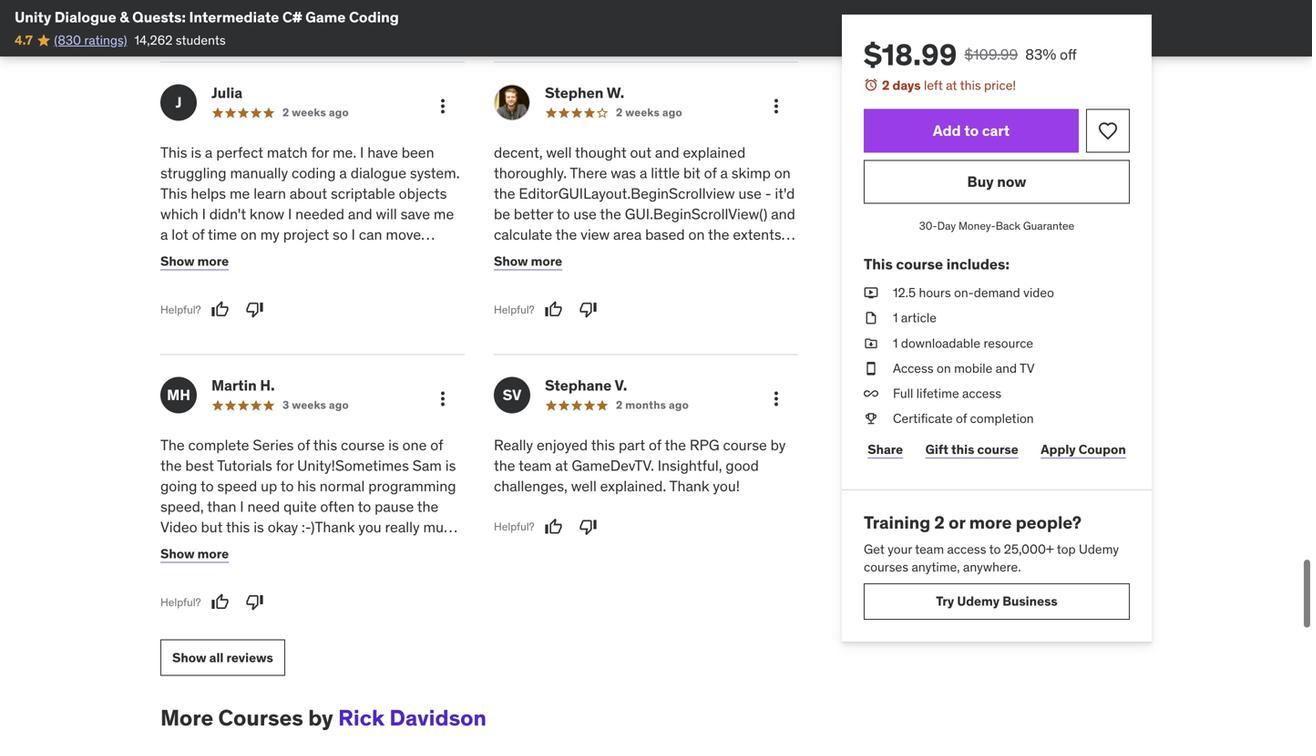 Task type: vqa. For each thing, say whether or not it's contained in the screenshot.
2nd INSTRUCTOR RATING from right
no



Task type: locate. For each thing, give the bounding box(es) containing it.
this right gift
[[952, 441, 975, 457]]

1 horizontal spatial view
[[634, 286, 663, 305]]

1 horizontal spatial by
[[771, 436, 786, 455]]

right,
[[523, 266, 557, 284]]

ago for martin h.
[[329, 398, 349, 412]]

ago for stephen w.
[[662, 105, 683, 120]]

buy now
[[968, 172, 1027, 191]]

0 vertical spatial this
[[160, 143, 187, 162]]

normal
[[320, 477, 365, 495]]

xsmall image for 12.5 hours on-demand video
[[864, 284, 879, 302]]

1 horizontal spatial thank
[[670, 477, 710, 495]]

mark review by stephane v. as unhelpful image
[[579, 518, 598, 536]]

2 vertical spatial this
[[864, 255, 893, 273]]

the
[[494, 184, 515, 203], [600, 205, 622, 223], [556, 225, 577, 244], [708, 225, 730, 244], [494, 245, 515, 264], [773, 245, 794, 264], [560, 286, 582, 305], [575, 307, 597, 325], [650, 327, 671, 346], [665, 436, 686, 455], [160, 456, 182, 475], [494, 456, 515, 475], [417, 497, 439, 516]]

now
[[997, 172, 1027, 191]]

top
[[1057, 541, 1076, 557]]

1 vertical spatial udemy
[[957, 593, 1000, 610]]

struggling
[[160, 164, 227, 182]]

0 vertical spatial use
[[739, 184, 762, 203]]

mark review by julia as unhelpful image
[[246, 301, 264, 319]]

on left my
[[241, 225, 257, 244]]

you
[[359, 518, 382, 536]]

1 horizontal spatial 4.7
[[186, 13, 217, 40]]

xsmall image
[[864, 284, 879, 302], [864, 309, 879, 327], [864, 334, 879, 352], [864, 359, 879, 377], [864, 410, 879, 428]]

helpful? for martin h.
[[160, 595, 201, 609]]

show more button down which
[[160, 243, 229, 280]]

gui.beginscrollview()
[[625, 205, 768, 223]]

xsmall image for certificate of completion
[[864, 410, 879, 428]]

ago up little
[[662, 105, 683, 120]]

0 vertical spatial can
[[359, 225, 382, 244]]

1 vertical spatial 1
[[893, 335, 898, 351]]

complete
[[188, 436, 249, 455]]

nodes
[[519, 245, 559, 264]]

share
[[868, 441, 903, 457]]

can inside this is a perfect match for me. i have been struggling manually coding a dialogue system. this helps me learn about scriptable objects which i didn't know i needed and will save me a lot of time on my project so i can move forward with more interesting problems!
[[359, 225, 382, 244]]

0 horizontal spatial for
[[160, 538, 178, 557]]

ago for stephane v.
[[669, 398, 689, 412]]

0 vertical spatial well
[[546, 143, 572, 162]]

0 vertical spatial 1
[[893, 310, 898, 326]]

this inside 'link'
[[952, 441, 975, 457]]

1 2 weeks ago from the left
[[283, 105, 349, 120]]

2 xsmall image from the top
[[864, 309, 879, 327]]

course inside 'link'
[[978, 441, 1019, 457]]

ago right months
[[669, 398, 689, 412]]

dialogue
[[351, 164, 407, 182]]

explained
[[683, 143, 746, 162]]

of down full lifetime access
[[956, 410, 967, 427]]

to right it
[[633, 327, 646, 346]]

needed
[[295, 205, 345, 223]]

xsmall image for 1 article
[[864, 309, 879, 327]]

left,
[[494, 266, 519, 284]]

rect
[[657, 245, 683, 264]]

includes:
[[947, 255, 1010, 273]]

use left - on the right of the page
[[739, 184, 762, 203]]

show left all
[[172, 649, 207, 666]]

2 weeks ago up match
[[283, 105, 349, 120]]

1 vertical spatial thank
[[315, 518, 355, 536]]

at
[[946, 77, 957, 93], [555, 456, 568, 475]]

on inside this is a perfect match for me. i have been struggling manually coding a dialogue system. this helps me learn about scriptable objects which i didn't know i needed and will save me a lot of time on my project so i can move forward with more interesting problems!
[[241, 225, 257, 244]]

canvas
[[585, 286, 630, 305], [600, 307, 645, 325]]

courses
[[218, 704, 303, 732]]

1 vertical spatial for
[[276, 456, 294, 475]]

1 vertical spatial me
[[434, 205, 454, 223]]

1 vertical spatial can
[[594, 245, 617, 264]]

0 horizontal spatial extents
[[640, 266, 688, 284]]

buy
[[968, 172, 994, 191]]

[you
[[562, 245, 590, 264]]

well inside "decent, well thought out and explained thoroughly. there was a little bit of a skimp on the editorguilayout.beginscrollview use - it'd be better to use the gui.beginscrollview() and calculate the view area based on the extents of the nodes [you can get a rect to determine the left, right, top, bottom extents to determine how large the canvas view area should be] this would make the canvas theoretically infinite rather than limiting it to the guilayoututility.getrect(const, const)"
[[546, 143, 572, 162]]

0 horizontal spatial than
[[207, 497, 236, 516]]

4.7 down unity
[[15, 32, 33, 48]]

0 horizontal spatial thank
[[315, 518, 355, 536]]

0 horizontal spatial use
[[574, 205, 597, 223]]

access
[[893, 360, 934, 376]]

2 2 weeks ago from the left
[[616, 105, 683, 120]]

1 vertical spatial this
[[160, 184, 187, 203]]

be
[[494, 205, 510, 223]]

the down the
[[160, 456, 182, 475]]

for inside the thank you really much for this great work!
[[160, 538, 178, 557]]

months
[[626, 398, 666, 412]]

2 up match
[[283, 105, 289, 120]]

to up anywhere.
[[990, 541, 1001, 557]]

view down bottom
[[634, 286, 663, 305]]

wishlist image
[[1097, 120, 1119, 142]]

1 vertical spatial area
[[667, 286, 695, 305]]

gift this course link
[[922, 431, 1023, 468]]

determine up be]
[[708, 266, 775, 284]]

2 vertical spatial for
[[160, 538, 178, 557]]

2 weeks ago down w.
[[616, 105, 683, 120]]

by down additional actions for review by stephane v. image
[[771, 436, 786, 455]]

4.7 for 4.7 course rating
[[186, 13, 217, 40]]

series
[[253, 436, 294, 455]]

1 left article
[[893, 310, 898, 326]]

for inside this is a perfect match for me. i have been struggling manually coding a dialogue system. this helps me learn about scriptable objects which i didn't know i needed and will save me a lot of time on my project so i can move forward with more interesting problems!
[[311, 143, 329, 162]]

3 xsmall image from the top
[[864, 334, 879, 352]]

access inside the training 2 or more people? get your team access to 25,000+ top udemy courses anytime, anywhere.
[[947, 541, 987, 557]]

ago for julia
[[329, 105, 349, 120]]

more down but
[[197, 545, 229, 562]]

than inside "decent, well thought out and explained thoroughly. there was a little bit of a skimp on the editorguilayout.beginscrollview use - it'd be better to use the gui.beginscrollview() and calculate the view area based on the extents of the nodes [you can get a rect to determine the left, right, top, bottom extents to determine how large the canvas view area should be] this would make the canvas theoretically infinite rather than limiting it to the guilayoututility.getrect(const, const)"
[[536, 327, 566, 346]]

the down really
[[494, 456, 515, 475]]

me right save
[[434, 205, 454, 223]]

at down enjoyed
[[555, 456, 568, 475]]

canvas down bottom
[[585, 286, 630, 305]]

more up the large
[[531, 253, 563, 269]]

1 vertical spatial by
[[308, 704, 333, 732]]

1 xsmall image from the top
[[864, 284, 879, 302]]

part
[[619, 436, 645, 455]]

extents down - on the right of the page
[[733, 225, 782, 244]]

2 weeks ago
[[283, 105, 349, 120], [616, 105, 683, 120]]

i inside sometimes sam is going to speed up to his normal programming speed, than i need quite often to pause the video but this is okay :-)
[[240, 497, 244, 516]]

the right it
[[650, 327, 671, 346]]

this up gamedevtv.
[[591, 436, 615, 455]]

alarm image
[[864, 77, 879, 92]]

explained.
[[600, 477, 667, 495]]

weeks up match
[[292, 105, 326, 120]]

0 horizontal spatial can
[[359, 225, 382, 244]]

more
[[245, 245, 279, 264], [197, 253, 229, 269], [531, 253, 563, 269], [970, 511, 1012, 533], [197, 545, 229, 562]]

1 horizontal spatial team
[[915, 541, 944, 557]]

xsmall image left full
[[864, 385, 879, 402]]

large
[[524, 286, 557, 305]]

access down mobile
[[963, 385, 1002, 401]]

1 vertical spatial team
[[915, 541, 944, 557]]

1 vertical spatial than
[[207, 497, 236, 516]]

for down the series
[[276, 456, 294, 475]]

xsmall image left 831
[[364, 19, 378, 34]]

get
[[621, 245, 642, 264]]

$18.99
[[864, 36, 957, 73]]

people?
[[1016, 511, 1082, 533]]

to up you
[[358, 497, 371, 516]]

sometimes
[[335, 456, 409, 475]]

well inside really enjoyed this part of the rpg course by the team at gamedevtv. insightful, good challenges, well explained. thank you!
[[571, 477, 597, 495]]

helps
[[191, 184, 226, 203]]

1 horizontal spatial 2 weeks ago
[[616, 105, 683, 120]]

0 vertical spatial area
[[613, 225, 642, 244]]

0 vertical spatial by
[[771, 436, 786, 455]]

0 vertical spatial than
[[536, 327, 566, 346]]

0 vertical spatial xsmall image
[[364, 19, 378, 34]]

determine up should
[[703, 245, 770, 264]]

1 vertical spatial access
[[947, 541, 987, 557]]

0 horizontal spatial at
[[555, 456, 568, 475]]

additional actions for review by martin h. image
[[432, 388, 454, 410]]

is left one
[[388, 436, 399, 455]]

davidson
[[390, 704, 487, 732]]

of right the "lot"
[[192, 225, 205, 244]]

0 vertical spatial thank
[[670, 477, 710, 495]]

1 vertical spatial view
[[634, 286, 663, 305]]

and down scriptable
[[348, 205, 372, 223]]

canvas up it
[[600, 307, 645, 325]]

2 horizontal spatial for
[[311, 143, 329, 162]]

manually
[[230, 164, 288, 182]]

can inside "decent, well thought out and explained thoroughly. there was a little bit of a skimp on the editorguilayout.beginscrollview use - it'd be better to use the gui.beginscrollview() and calculate the view area based on the extents of the nodes [you can get a rect to determine the left, right, top, bottom extents to determine how large the canvas view area should be] this would make the canvas theoretically infinite rather than limiting it to the guilayoututility.getrect(const, const)"
[[594, 245, 617, 264]]

view up [you
[[581, 225, 610, 244]]

0 vertical spatial at
[[946, 77, 957, 93]]

the down editorguilayout.beginscrollview
[[600, 205, 622, 223]]

the up [you
[[556, 225, 577, 244]]

xsmall image
[[364, 19, 378, 34], [864, 385, 879, 402]]

stephane
[[545, 376, 612, 395]]

at inside really enjoyed this part of the rpg course by the team at gamedevtv. insightful, good challenges, well explained. thank you!
[[555, 456, 568, 475]]

the up much
[[417, 497, 439, 516]]

extents down rect
[[640, 266, 688, 284]]

show for stephen w.
[[494, 253, 528, 269]]

mark review by martin h. as unhelpful image
[[246, 593, 264, 611]]

for up coding
[[311, 143, 329, 162]]

to right up
[[281, 477, 294, 495]]

-
[[765, 184, 772, 203]]

1 1 from the top
[[893, 310, 898, 326]]

by left rick
[[308, 704, 333, 732]]

i right know
[[288, 205, 292, 223]]

ago up me. at the top left of the page
[[329, 105, 349, 120]]

this
[[960, 77, 981, 93], [770, 286, 794, 305], [313, 436, 337, 455], [591, 436, 615, 455], [952, 441, 975, 457], [226, 518, 250, 536], [182, 538, 206, 557]]

i down the helps
[[202, 205, 206, 223]]

0 vertical spatial determine
[[703, 245, 770, 264]]

more right the or
[[970, 511, 1012, 533]]

1 horizontal spatial can
[[594, 245, 617, 264]]

theoretically
[[649, 307, 729, 325]]

calculate
[[494, 225, 553, 244]]

the down gui.beginscrollview()
[[708, 225, 730, 244]]

1 vertical spatial use
[[574, 205, 597, 223]]

1 horizontal spatial use
[[739, 184, 762, 203]]

2 left the or
[[935, 511, 945, 533]]

const)
[[704, 347, 745, 366]]

5 xsmall image from the top
[[864, 410, 879, 428]]

this for this course includes:
[[864, 255, 893, 273]]

area up get
[[613, 225, 642, 244]]

skimp
[[732, 164, 771, 182]]

going
[[160, 477, 197, 495]]

up
[[261, 477, 277, 495]]

much
[[423, 518, 460, 536]]

1 vertical spatial xsmall image
[[864, 385, 879, 402]]

on down gui.beginscrollview()
[[689, 225, 705, 244]]

this for this is a perfect match for me. i have been struggling manually coding a dialogue system. this helps me learn about scriptable objects which i didn't know i needed and will save me a lot of time on my project so i can move forward with more interesting problems!
[[160, 143, 187, 162]]

mh
[[167, 386, 190, 404]]

2 down w.
[[616, 105, 623, 120]]

than up but
[[207, 497, 236, 516]]

at right left
[[946, 77, 957, 93]]

well up thoroughly. at the left top of page
[[546, 143, 572, 162]]

rating
[[298, 13, 360, 40]]

show for martin h.
[[160, 545, 195, 562]]

udemy right top in the bottom of the page
[[1079, 541, 1119, 557]]

this
[[160, 143, 187, 162], [160, 184, 187, 203], [864, 255, 893, 273]]

0 vertical spatial view
[[581, 225, 610, 244]]

more for stephen w.
[[531, 253, 563, 269]]

for down video
[[160, 538, 178, 557]]

helpful? left 'mark review by julia as helpful' image
[[160, 302, 201, 317]]

this inside "decent, well thought out and explained thoroughly. there was a little bit of a skimp on the editorguilayout.beginscrollview use - it'd be better to use the gui.beginscrollview() and calculate the view area based on the extents of the nodes [you can get a rect to determine the left, right, top, bottom extents to determine how large the canvas view area should be] this would make the canvas theoretically infinite rather than limiting it to the guilayoututility.getrect(const, const)"
[[770, 286, 794, 305]]

completion
[[970, 410, 1034, 427]]

didn't
[[209, 205, 246, 223]]

to down best
[[200, 477, 214, 495]]

rather
[[494, 327, 533, 346]]

by inside really enjoyed this part of the rpg course by the team at gamedevtv. insightful, good challenges, well explained. thank you!
[[771, 436, 786, 455]]

0 vertical spatial team
[[519, 456, 552, 475]]

2 for this is a perfect match for me. i have been struggling manually coding a dialogue system. this helps me learn about scriptable objects which i didn't know i needed and will save me a lot of time on my project so i can move forward with more interesting problems!
[[283, 105, 289, 120]]

more down my
[[245, 245, 279, 264]]

mark review by martin h. as helpful image
[[211, 593, 229, 611]]

best
[[185, 456, 214, 475]]

30-
[[920, 219, 938, 233]]

of down it'd
[[785, 225, 798, 244]]

okay
[[268, 518, 298, 536]]

2
[[882, 77, 890, 93], [283, 105, 289, 120], [616, 105, 623, 120], [616, 398, 623, 412], [935, 511, 945, 533]]

show more button for on
[[160, 243, 229, 280]]

demand
[[974, 284, 1021, 301]]

2 for decent, well thought out and explained thoroughly. there was a little bit of a skimp on the editorguilayout.beginscrollview use - it'd be better to use the gui.beginscrollview() and calculate the view area based on the extents of the nodes [you can get a rect to determine the left, right, top, bottom extents to determine how large the canvas view area should be] this would make the canvas theoretically infinite rather than limiting it to the guilayoututility.getrect(const, const)
[[616, 105, 623, 120]]

0 horizontal spatial me
[[230, 184, 250, 203]]

area up theoretically
[[667, 286, 695, 305]]

downloadable
[[901, 335, 981, 351]]

use down there
[[574, 205, 597, 223]]

to inside add to cart button
[[965, 121, 979, 140]]

show down video
[[160, 545, 195, 562]]

12.5
[[893, 284, 916, 301]]

this right be]
[[770, 286, 794, 305]]

access
[[963, 385, 1002, 401], [947, 541, 987, 557]]

team up anytime,
[[915, 541, 944, 557]]

better
[[514, 205, 554, 223]]

h.
[[260, 376, 275, 395]]

rick davidson link
[[338, 704, 487, 732]]

i down speed
[[240, 497, 244, 516]]

get
[[864, 541, 885, 557]]

0 vertical spatial extents
[[733, 225, 782, 244]]

is up struggling
[[191, 143, 201, 162]]

martin
[[211, 376, 257, 395]]

14,262 students
[[134, 32, 226, 48]]

1 vertical spatial at
[[555, 456, 568, 475]]

is right sam
[[445, 456, 456, 475]]

0 vertical spatial udemy
[[1079, 541, 1119, 557]]

the
[[160, 436, 185, 455]]

udemy
[[1079, 541, 1119, 557], [957, 593, 1000, 610]]

ago right 3
[[329, 398, 349, 412]]

1 horizontal spatial than
[[536, 327, 566, 346]]

1 horizontal spatial for
[[276, 456, 294, 475]]

helpful? up rather
[[494, 302, 535, 317]]

show more down calculate
[[494, 253, 563, 269]]

0 horizontal spatial view
[[581, 225, 610, 244]]

thank inside really enjoyed this part of the rpg course by the team at gamedevtv. insightful, good challenges, well explained. thank you!
[[670, 477, 710, 495]]

this inside sometimes sam is going to speed up to his normal programming speed, than i need quite often to pause the video but this is okay :-)
[[226, 518, 250, 536]]

intermediate
[[189, 8, 279, 26]]

thank down insightful,
[[670, 477, 710, 495]]

medium image
[[160, 16, 182, 38]]

0 vertical spatial for
[[311, 143, 329, 162]]

0 horizontal spatial 2 weeks ago
[[283, 105, 349, 120]]

4 xsmall image from the top
[[864, 359, 879, 377]]

helpful? left mark review by martin h. as helpful "icon"
[[160, 595, 201, 609]]

access down the or
[[947, 541, 987, 557]]

team
[[519, 456, 552, 475], [915, 541, 944, 557]]

0 vertical spatial me
[[230, 184, 250, 203]]

be]
[[746, 286, 767, 305]]

1 vertical spatial well
[[571, 477, 597, 495]]

me up didn't
[[230, 184, 250, 203]]

you!
[[713, 477, 740, 495]]

0 horizontal spatial area
[[613, 225, 642, 244]]

this inside the thank you really much for this great work!
[[182, 538, 206, 557]]

i right so
[[352, 225, 355, 244]]

a down me. at the top left of the page
[[339, 164, 347, 182]]

to
[[965, 121, 979, 140], [557, 205, 570, 223], [686, 245, 699, 264], [691, 266, 705, 284], [633, 327, 646, 346], [200, 477, 214, 495], [281, 477, 294, 495], [358, 497, 371, 516], [990, 541, 1001, 557]]

training
[[864, 511, 931, 533]]

well down gamedevtv.
[[571, 477, 597, 495]]

was
[[611, 164, 636, 182]]

martin h.
[[211, 376, 275, 395]]

2 1 from the top
[[893, 335, 898, 351]]

course inside really enjoyed this part of the rpg course by the team at gamedevtv. insightful, good challenges, well explained. thank you!
[[723, 436, 767, 455]]

0 horizontal spatial team
[[519, 456, 552, 475]]

unity dialogue & quests: intermediate c# game coding
[[15, 8, 399, 26]]

this down video
[[182, 538, 206, 557]]

0 horizontal spatial 4.7
[[15, 32, 33, 48]]

more for martin h.
[[197, 545, 229, 562]]

1 horizontal spatial udemy
[[1079, 541, 1119, 557]]

extents
[[733, 225, 782, 244], [640, 266, 688, 284]]

show down the "lot"
[[160, 253, 195, 269]]



Task type: describe. For each thing, give the bounding box(es) containing it.
quite
[[284, 497, 317, 516]]

weeks for match
[[292, 105, 326, 120]]

anytime,
[[912, 559, 960, 575]]

work!
[[247, 538, 283, 557]]

831 ratings
[[382, 13, 497, 40]]

add to cart
[[933, 121, 1010, 140]]

a up struggling
[[205, 143, 213, 162]]

training 2 or more people? get your team access to 25,000+ top udemy courses anytime, anywhere.
[[864, 511, 1119, 575]]

decent,
[[494, 143, 543, 162]]

the inside sometimes sam is going to speed up to his normal programming speed, than i need quite often to pause the video but this is okay :-)
[[417, 497, 439, 516]]

of right one
[[430, 436, 443, 455]]

thank inside the thank you really much for this great work!
[[315, 518, 355, 536]]

to up should
[[691, 266, 705, 284]]

4.7 course rating
[[186, 13, 360, 40]]

his
[[297, 477, 316, 495]]

2 weeks ago for match
[[283, 105, 349, 120]]

apply coupon button
[[1037, 431, 1130, 468]]

a left the "lot"
[[160, 225, 168, 244]]

ratings)
[[84, 32, 127, 48]]

article
[[901, 310, 937, 326]]

unity
[[15, 8, 51, 26]]

ratings
[[423, 13, 497, 40]]

is inside this is a perfect match for me. i have been struggling manually coding a dialogue system. this helps me learn about scriptable objects which i didn't know i needed and will save me a lot of time on my project so i can move forward with more interesting problems!
[[191, 143, 201, 162]]

mark review by stephen w. as helpful image
[[545, 301, 563, 319]]

mark review by julia as helpful image
[[211, 301, 229, 319]]

on up it'd
[[775, 164, 791, 182]]

of up unity!
[[297, 436, 310, 455]]

weeks right 3
[[292, 398, 326, 412]]

mark review by stephen w. as unhelpful image
[[579, 301, 598, 319]]

really
[[385, 518, 420, 536]]

try udemy business link
[[864, 583, 1130, 620]]

additional actions for review by stephane v. image
[[766, 388, 788, 410]]

course inside the complete series of this course is one of the best tutorials for unity!
[[341, 436, 385, 455]]

additional actions for review by stephen w. image
[[766, 95, 788, 117]]

2 weeks ago for and
[[616, 105, 683, 120]]

the down it'd
[[773, 245, 794, 264]]

bottom
[[589, 266, 636, 284]]

mark review by stephane v. as helpful image
[[545, 518, 563, 536]]

helpful? left mark review by stephane v. as helpful icon
[[494, 520, 535, 534]]

guarantee
[[1023, 219, 1075, 233]]

have
[[368, 143, 398, 162]]

and down it'd
[[771, 205, 796, 223]]

831
[[382, 13, 418, 40]]

1 for 1 downloadable resource
[[893, 335, 898, 351]]

great
[[209, 538, 243, 557]]

the down top,
[[560, 286, 582, 305]]

1 vertical spatial canvas
[[600, 307, 645, 325]]

perfect
[[216, 143, 263, 162]]

the up the limiting
[[575, 307, 597, 325]]

try udemy business
[[936, 593, 1058, 610]]

full lifetime access
[[893, 385, 1002, 401]]

and inside this is a perfect match for me. i have been struggling manually coding a dialogue system. this helps me learn about scriptable objects which i didn't know i needed and will save me a lot of time on my project so i can move forward with more interesting problems!
[[348, 205, 372, 223]]

make
[[536, 307, 572, 325]]

1 horizontal spatial at
[[946, 77, 957, 93]]

1 article
[[893, 310, 937, 326]]

learn
[[254, 184, 286, 203]]

1 horizontal spatial extents
[[733, 225, 782, 244]]

than inside sometimes sam is going to speed up to his normal programming speed, than i need quite often to pause the video but this is okay :-)
[[207, 497, 236, 516]]

coding
[[349, 8, 399, 26]]

of right bit
[[704, 164, 717, 182]]

a right get
[[646, 245, 653, 264]]

1 vertical spatial extents
[[640, 266, 688, 284]]

move
[[386, 225, 421, 244]]

helpful? for julia
[[160, 302, 201, 317]]

xsmall image for access on mobile and tv
[[864, 359, 879, 377]]

limiting
[[569, 327, 617, 346]]

off
[[1060, 45, 1077, 64]]

video
[[160, 518, 197, 536]]

w.
[[607, 84, 625, 102]]

show more button for the
[[494, 243, 563, 280]]

1 horizontal spatial me
[[434, 205, 454, 223]]

xsmall image for 1 downloadable resource
[[864, 334, 879, 352]]

0 horizontal spatial by
[[308, 704, 333, 732]]

show more for on
[[160, 253, 229, 269]]

show all reviews
[[172, 649, 273, 666]]

1 horizontal spatial xsmall image
[[864, 385, 879, 402]]

show for julia
[[160, 253, 195, 269]]

there
[[570, 164, 607, 182]]

on down downloadable
[[937, 360, 951, 376]]

this inside the complete series of this course is one of the best tutorials for unity!
[[313, 436, 337, 455]]

try
[[936, 593, 955, 610]]

match
[[267, 143, 308, 162]]

quests:
[[132, 8, 186, 26]]

days
[[893, 77, 921, 93]]

top,
[[560, 266, 585, 284]]

coding
[[292, 164, 336, 182]]

gift this course
[[926, 441, 1019, 457]]

tv
[[1020, 360, 1035, 376]]

but
[[201, 518, 223, 536]]

certificate
[[893, 410, 953, 427]]

need
[[247, 497, 280, 516]]

udemy inside the training 2 or more people? get your team access to 25,000+ top udemy courses anytime, anywhere.
[[1079, 541, 1119, 557]]

$109.99
[[965, 45, 1018, 64]]

j
[[176, 93, 182, 112]]

the up insightful,
[[665, 436, 686, 455]]

anywhere.
[[963, 559, 1021, 575]]

on-
[[954, 284, 974, 301]]

1 vertical spatial determine
[[708, 266, 775, 284]]

based
[[645, 225, 685, 244]]

share button
[[864, 431, 907, 468]]

1 for 1 article
[[893, 310, 898, 326]]

money-
[[959, 219, 996, 233]]

bit
[[684, 164, 701, 182]]

for inside the complete series of this course is one of the best tutorials for unity!
[[276, 456, 294, 475]]

more for julia
[[197, 253, 229, 269]]

more inside the training 2 or more people? get your team access to 25,000+ top udemy courses anytime, anywhere.
[[970, 511, 1012, 533]]

1 horizontal spatial area
[[667, 286, 695, 305]]

show more button down 'speed,'
[[160, 536, 229, 572]]

the inside the complete series of this course is one of the best tutorials for unity!
[[160, 456, 182, 475]]

will
[[376, 205, 397, 223]]

2 inside the training 2 or more people? get your team access to 25,000+ top udemy courses anytime, anywhere.
[[935, 511, 945, 533]]

2 right the alarm 'image'
[[882, 77, 890, 93]]

0 vertical spatial canvas
[[585, 286, 630, 305]]

reviews
[[227, 649, 273, 666]]

tutorials
[[217, 456, 272, 475]]

enjoyed
[[537, 436, 588, 455]]

insightful,
[[658, 456, 722, 475]]

project
[[283, 225, 329, 244]]

a down explained
[[721, 164, 728, 182]]

show more down video
[[160, 545, 229, 562]]

and left tv
[[996, 360, 1017, 376]]

helpful? for stephen w.
[[494, 302, 535, 317]]

team inside really enjoyed this part of the rpg course by the team at gamedevtv. insightful, good challenges, well explained. thank you!
[[519, 456, 552, 475]]

this inside really enjoyed this part of the rpg course by the team at gamedevtv. insightful, good challenges, well explained. thank you!
[[591, 436, 615, 455]]

2 for really enjoyed this part of the rpg course by the team at gamedevtv. insightful, good challenges, well explained. thank you!
[[616, 398, 623, 412]]

thoroughly.
[[494, 164, 567, 182]]

is down need in the bottom left of the page
[[254, 518, 264, 536]]

your
[[888, 541, 913, 557]]

of inside really enjoyed this part of the rpg course by the team at gamedevtv. insightful, good challenges, well explained. thank you!
[[649, 436, 662, 455]]

sometimes sam is going to speed up to his normal programming speed, than i need quite often to pause the video but this is okay :-)
[[160, 456, 456, 536]]

back
[[996, 219, 1021, 233]]

the up be
[[494, 184, 515, 203]]

more courses by rick davidson
[[160, 704, 487, 732]]

to inside the training 2 or more people? get your team access to 25,000+ top udemy courses anytime, anywhere.
[[990, 541, 1001, 557]]

team inside the training 2 or more people? get your team access to 25,000+ top udemy courses anytime, anywhere.
[[915, 541, 944, 557]]

weeks for and
[[626, 105, 660, 120]]

and up little
[[655, 143, 680, 162]]

all
[[209, 649, 224, 666]]

my
[[260, 225, 280, 244]]

more inside this is a perfect match for me. i have been struggling manually coding a dialogue system. this helps me learn about scriptable objects which i didn't know i needed and will save me a lot of time on my project so i can move forward with more interesting problems!
[[245, 245, 279, 264]]

access on mobile and tv
[[893, 360, 1035, 376]]

decent, well thought out and explained thoroughly. there was a little bit of a skimp on the editorguilayout.beginscrollview use - it'd be better to use the gui.beginscrollview() and calculate the view area based on the extents of the nodes [you can get a rect to determine the left, right, top, bottom extents to determine how large the canvas view area should be] this would make the canvas theoretically infinite rather than limiting it to the guilayoututility.getrect(const, const)
[[494, 143, 798, 366]]

dialogue
[[55, 8, 116, 26]]

scriptable
[[331, 184, 395, 203]]

time
[[208, 225, 237, 244]]

forward
[[160, 245, 210, 264]]

gift
[[926, 441, 949, 457]]

additional actions for review by julia image
[[432, 95, 454, 117]]

day
[[938, 219, 956, 233]]

this left the 'price!'
[[960, 77, 981, 93]]

to right rect
[[686, 245, 699, 264]]

is inside the complete series of this course is one of the best tutorials for unity!
[[388, 436, 399, 455]]

(830 ratings)
[[54, 32, 127, 48]]

add to cart button
[[864, 109, 1079, 153]]

0 horizontal spatial udemy
[[957, 593, 1000, 610]]

i right me. at the top left of the page
[[360, 143, 364, 162]]

of inside this is a perfect match for me. i have been struggling manually coding a dialogue system. this helps me learn about scriptable objects which i didn't know i needed and will save me a lot of time on my project so i can move forward with more interesting problems!
[[192, 225, 205, 244]]

to right better
[[557, 205, 570, 223]]

4.7 for 4.7
[[15, 32, 33, 48]]

0 horizontal spatial xsmall image
[[364, 19, 378, 34]]

challenges,
[[494, 477, 568, 495]]

show more for the
[[494, 253, 563, 269]]

show inside show all reviews button
[[172, 649, 207, 666]]

0 vertical spatial access
[[963, 385, 1002, 401]]

a right was
[[640, 164, 648, 182]]

should
[[699, 286, 742, 305]]

the up left,
[[494, 245, 515, 264]]

rick
[[338, 704, 385, 732]]



